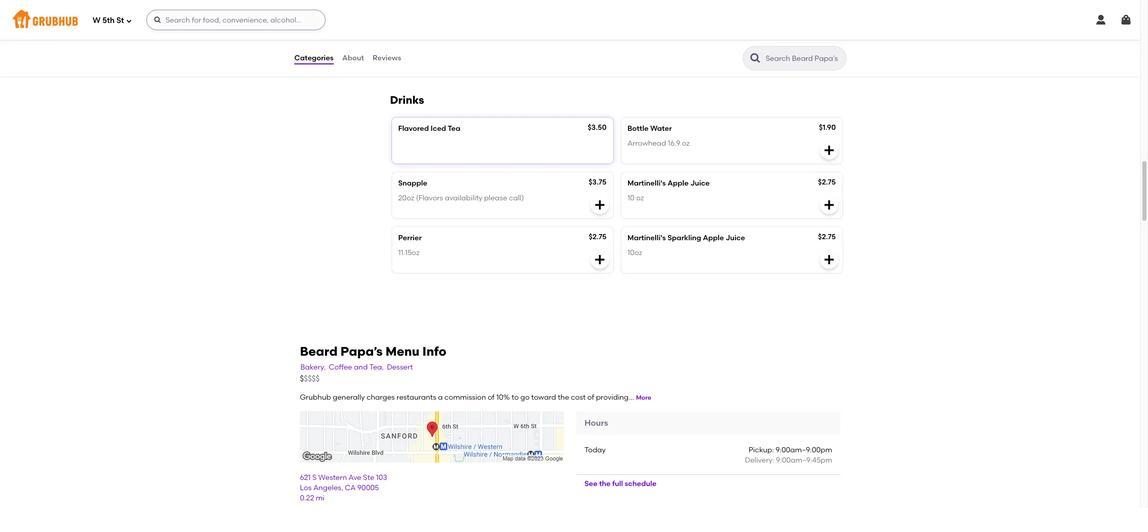 Task type: locate. For each thing, give the bounding box(es) containing it.
the left "cost"
[[558, 394, 569, 403]]

oz
[[682, 139, 690, 148], [636, 194, 644, 203]]

about button
[[342, 40, 365, 77]]

0 horizontal spatial powder
[[464, 47, 490, 56]]

more
[[636, 395, 651, 402]]

2 green from the left
[[658, 47, 678, 56]]

1 vertical spatial juice
[[726, 234, 745, 243]]

0 vertical spatial oz
[[682, 139, 690, 148]]

papa's
[[341, 345, 383, 359]]

1 vertical spatial $3.50
[[588, 124, 607, 132]]

1 vertical spatial the
[[599, 480, 611, 489]]

0 horizontal spatial organic green tea powder
[[398, 47, 490, 56]]

sparkling
[[668, 234, 701, 243]]

$3.50
[[815, 32, 833, 41], [588, 124, 607, 132]]

green for iced matcha
[[658, 47, 678, 56]]

w
[[93, 16, 101, 25]]

2 powder from the left
[[693, 47, 720, 56]]

0 vertical spatial the
[[558, 394, 569, 403]]

$2.75 for apple
[[818, 178, 836, 187]]

more button
[[636, 394, 651, 403]]

10 oz
[[628, 194, 644, 203]]

1 martinelli's from the top
[[628, 179, 666, 188]]

1 svg image from the left
[[594, 199, 606, 212]]

$2.75 for sparkling
[[818, 233, 836, 242]]

1 horizontal spatial organic
[[628, 47, 656, 56]]

1 horizontal spatial matcha
[[645, 33, 672, 42]]

1 tea from the left
[[450, 47, 462, 56]]

apple right "sparkling"
[[703, 234, 724, 243]]

beard papa's menu info
[[300, 345, 447, 359]]

organic down iced matcha
[[628, 47, 656, 56]]

categories
[[294, 54, 334, 62]]

flavored iced tea
[[398, 125, 460, 133]]

0 horizontal spatial matcha
[[413, 33, 440, 42]]

1 horizontal spatial organic green tea powder
[[628, 47, 720, 56]]

martinelli's sparkling apple juice
[[628, 234, 745, 243]]

the left full
[[599, 480, 611, 489]]

1 green from the left
[[428, 47, 449, 56]]

green down hot matcha
[[428, 47, 449, 56]]

$3.00
[[588, 32, 607, 41]]

0 vertical spatial martinelli's
[[628, 179, 666, 188]]

svg image for $2.75
[[823, 199, 835, 212]]

0 horizontal spatial oz
[[636, 194, 644, 203]]

of right "cost"
[[587, 394, 594, 403]]

0 horizontal spatial organic
[[398, 47, 427, 56]]

flavored
[[398, 125, 429, 133]]

0 horizontal spatial $3.50
[[588, 124, 607, 132]]

1 horizontal spatial tea
[[680, 47, 691, 56]]

103
[[376, 474, 387, 483]]

iced
[[628, 33, 643, 42], [431, 125, 446, 133]]

martinelli's up 10 oz
[[628, 179, 666, 188]]

matcha
[[413, 33, 440, 42], [645, 33, 672, 42]]

commission
[[445, 394, 486, 403]]

$3.50 up search beard papa's search box
[[815, 32, 833, 41]]

$3.50 left bottle
[[588, 124, 607, 132]]

st
[[116, 16, 124, 25]]

availability
[[445, 194, 483, 203]]

1 horizontal spatial of
[[587, 394, 594, 403]]

martinelli's apple juice
[[628, 179, 710, 188]]

svg image
[[1095, 14, 1107, 26], [1120, 14, 1132, 26], [154, 16, 162, 24], [126, 18, 132, 24], [823, 145, 835, 157], [594, 254, 606, 266], [823, 254, 835, 266]]

$2.75
[[818, 178, 836, 187], [589, 233, 607, 242], [818, 233, 836, 242]]

of left 10%
[[488, 394, 495, 403]]

martinelli's up 10oz
[[628, 234, 666, 243]]

1 horizontal spatial powder
[[693, 47, 720, 56]]

1 vertical spatial apple
[[703, 234, 724, 243]]

today
[[585, 446, 606, 455]]

1 horizontal spatial $3.50
[[815, 32, 833, 41]]

621 s western ave ste 103 los angeles , ca 90005 0.22 mi
[[300, 474, 387, 503]]

0 horizontal spatial of
[[488, 394, 495, 403]]

20oz
[[398, 194, 414, 203]]

green down iced matcha
[[658, 47, 678, 56]]

1 organic green tea powder from the left
[[398, 47, 490, 56]]

0 vertical spatial apple
[[668, 179, 689, 188]]

pickup:
[[749, 446, 774, 455]]

go
[[521, 394, 530, 403]]

green
[[428, 47, 449, 56], [658, 47, 678, 56]]

organic
[[398, 47, 427, 56], [628, 47, 656, 56]]

2 matcha from the left
[[645, 33, 672, 42]]

hot matcha
[[398, 33, 440, 42]]

pickup: 9:00am–9:00pm delivery: 9:00am–9:45pm
[[745, 446, 832, 466]]

1 organic from the left
[[398, 47, 427, 56]]

2 tea from the left
[[680, 47, 691, 56]]

see the full schedule
[[585, 480, 657, 489]]

0 vertical spatial iced
[[628, 33, 643, 42]]

apple down 16.9
[[668, 179, 689, 188]]

0 vertical spatial $3.50
[[815, 32, 833, 41]]

2 martinelli's from the top
[[628, 234, 666, 243]]

0 horizontal spatial juice
[[690, 179, 710, 188]]

organic green tea powder down hot matcha
[[398, 47, 490, 56]]

organic for hot
[[398, 47, 427, 56]]

1 vertical spatial martinelli's
[[628, 234, 666, 243]]

1 horizontal spatial green
[[658, 47, 678, 56]]

restaurants
[[397, 394, 436, 403]]

perrier
[[398, 234, 422, 243]]

bakery, button
[[300, 363, 326, 374]]

hours
[[585, 419, 608, 428]]

beard
[[300, 345, 338, 359]]

iced right the $3.00
[[628, 33, 643, 42]]

reviews button
[[372, 40, 402, 77]]

of
[[488, 394, 495, 403], [587, 394, 594, 403]]

0 horizontal spatial green
[[428, 47, 449, 56]]

Search Beard Papa's search field
[[765, 54, 843, 63]]

iced left tea
[[431, 125, 446, 133]]

1 horizontal spatial the
[[599, 480, 611, 489]]

$$$$$
[[300, 375, 320, 384]]

tea for iced matcha
[[680, 47, 691, 56]]

svg image
[[594, 199, 606, 212], [823, 199, 835, 212]]

powder for hot matcha
[[464, 47, 490, 56]]

2 organic from the left
[[628, 47, 656, 56]]

0 vertical spatial juice
[[690, 179, 710, 188]]

1 of from the left
[[488, 394, 495, 403]]

organic green tea powder
[[398, 47, 490, 56], [628, 47, 720, 56]]

0 horizontal spatial svg image
[[594, 199, 606, 212]]

1 horizontal spatial svg image
[[823, 199, 835, 212]]

0 horizontal spatial iced
[[431, 125, 446, 133]]

arrowhead
[[628, 139, 666, 148]]

1 vertical spatial iced
[[431, 125, 446, 133]]

1 horizontal spatial iced
[[628, 33, 643, 42]]

categories button
[[294, 40, 334, 77]]

oz right 16.9
[[682, 139, 690, 148]]

9:00am–9:45pm
[[776, 457, 832, 466]]

the
[[558, 394, 569, 403], [599, 480, 611, 489]]

organic down hot matcha
[[398, 47, 427, 56]]

martinelli's for 10oz
[[628, 234, 666, 243]]

los
[[300, 484, 312, 493]]

schedule
[[625, 480, 657, 489]]

powder
[[464, 47, 490, 56], [693, 47, 720, 56]]

please
[[484, 194, 507, 203]]

search icon image
[[749, 52, 762, 65]]

martinelli's
[[628, 179, 666, 188], [628, 234, 666, 243]]

and
[[354, 364, 368, 372]]

organic green tea powder down iced matcha
[[628, 47, 720, 56]]

1 horizontal spatial oz
[[682, 139, 690, 148]]

apple
[[668, 179, 689, 188], [703, 234, 724, 243]]

drinks
[[390, 94, 424, 107]]

$3.50 for $3.50
[[588, 124, 607, 132]]

tea
[[450, 47, 462, 56], [680, 47, 691, 56]]

1 horizontal spatial juice
[[726, 234, 745, 243]]

2 organic green tea powder from the left
[[628, 47, 720, 56]]

0 horizontal spatial apple
[[668, 179, 689, 188]]

water
[[650, 125, 672, 133]]

svg image for $3.75
[[594, 199, 606, 212]]

matcha for hot matcha
[[413, 33, 440, 42]]

1 powder from the left
[[464, 47, 490, 56]]

organic for iced
[[628, 47, 656, 56]]

1 vertical spatial oz
[[636, 194, 644, 203]]

see
[[585, 480, 598, 489]]

oz right 10
[[636, 194, 644, 203]]

+
[[833, 32, 838, 41]]

0 horizontal spatial tea
[[450, 47, 462, 56]]

juice
[[690, 179, 710, 188], [726, 234, 745, 243]]

1 matcha from the left
[[413, 33, 440, 42]]

2 svg image from the left
[[823, 199, 835, 212]]



Task type: vqa. For each thing, say whether or not it's contained in the screenshot.
bottommost 30
no



Task type: describe. For each thing, give the bounding box(es) containing it.
matcha for iced matcha
[[645, 33, 672, 42]]

w 5th st
[[93, 16, 124, 25]]

10
[[628, 194, 635, 203]]

generally
[[333, 394, 365, 403]]

main navigation navigation
[[0, 0, 1141, 40]]

charges
[[367, 394, 395, 403]]

hot
[[398, 33, 411, 42]]

see the full schedule button
[[576, 475, 665, 494]]

western
[[318, 474, 347, 483]]

5th
[[102, 16, 115, 25]]

grubhub generally charges restaurants a commission of 10% to go toward the cost of providing ... more
[[300, 394, 651, 403]]

powder for iced matcha
[[693, 47, 720, 56]]

bakery,
[[301, 364, 326, 372]]

1 horizontal spatial apple
[[703, 234, 724, 243]]

tea,
[[369, 364, 384, 372]]

ste
[[363, 474, 374, 483]]

tea
[[448, 125, 460, 133]]

menu
[[386, 345, 420, 359]]

s
[[312, 474, 317, 483]]

organic green tea powder for hot matcha
[[398, 47, 490, 56]]

10%
[[496, 394, 510, 403]]

0 horizontal spatial the
[[558, 394, 569, 403]]

coffee and tea, button
[[328, 363, 384, 374]]

$3.75
[[589, 178, 607, 187]]

bottle water
[[628, 125, 672, 133]]

delivery:
[[745, 457, 774, 466]]

green for hot matcha
[[428, 47, 449, 56]]

$
[[300, 375, 304, 384]]

Search for food, convenience, alcohol... search field
[[147, 10, 326, 30]]

$3.50 +
[[815, 32, 838, 41]]

arrowhead 16.9 oz
[[628, 139, 690, 148]]

full
[[612, 480, 623, 489]]

reviews
[[373, 54, 401, 62]]

bottle
[[628, 125, 649, 133]]

to
[[512, 394, 519, 403]]

dessert button
[[386, 363, 413, 374]]

toward
[[531, 394, 556, 403]]

dessert
[[387, 364, 413, 372]]

2 of from the left
[[587, 394, 594, 403]]

providing
[[596, 394, 629, 403]]

0.22
[[300, 495, 314, 503]]

angeles
[[313, 484, 341, 493]]

grubhub
[[300, 394, 331, 403]]

$1.90
[[819, 124, 836, 132]]

iced matcha
[[628, 33, 672, 42]]

621
[[300, 474, 311, 483]]

call)
[[509, 194, 524, 203]]

about
[[342, 54, 364, 62]]

mi
[[316, 495, 325, 503]]

90005
[[357, 484, 379, 493]]

coffee
[[329, 364, 352, 372]]

organic green tea powder for iced matcha
[[628, 47, 720, 56]]

ave
[[349, 474, 361, 483]]

tea for hot matcha
[[450, 47, 462, 56]]

,
[[341, 484, 343, 493]]

...
[[629, 394, 634, 403]]

a
[[438, 394, 443, 403]]

snapple
[[398, 179, 427, 188]]

$3.50 for $3.50 +
[[815, 32, 833, 41]]

(flavors
[[416, 194, 443, 203]]

11.15oz
[[398, 249, 420, 257]]

10oz
[[628, 249, 642, 257]]

20oz (flavors availability please call)
[[398, 194, 524, 203]]

ca
[[345, 484, 356, 493]]

info
[[423, 345, 447, 359]]

9:00am–9:00pm
[[776, 446, 832, 455]]

cost
[[571, 394, 586, 403]]

the inside button
[[599, 480, 611, 489]]

bakery, coffee and tea, dessert
[[301, 364, 413, 372]]

martinelli's for 10 oz
[[628, 179, 666, 188]]

16.9
[[668, 139, 680, 148]]



